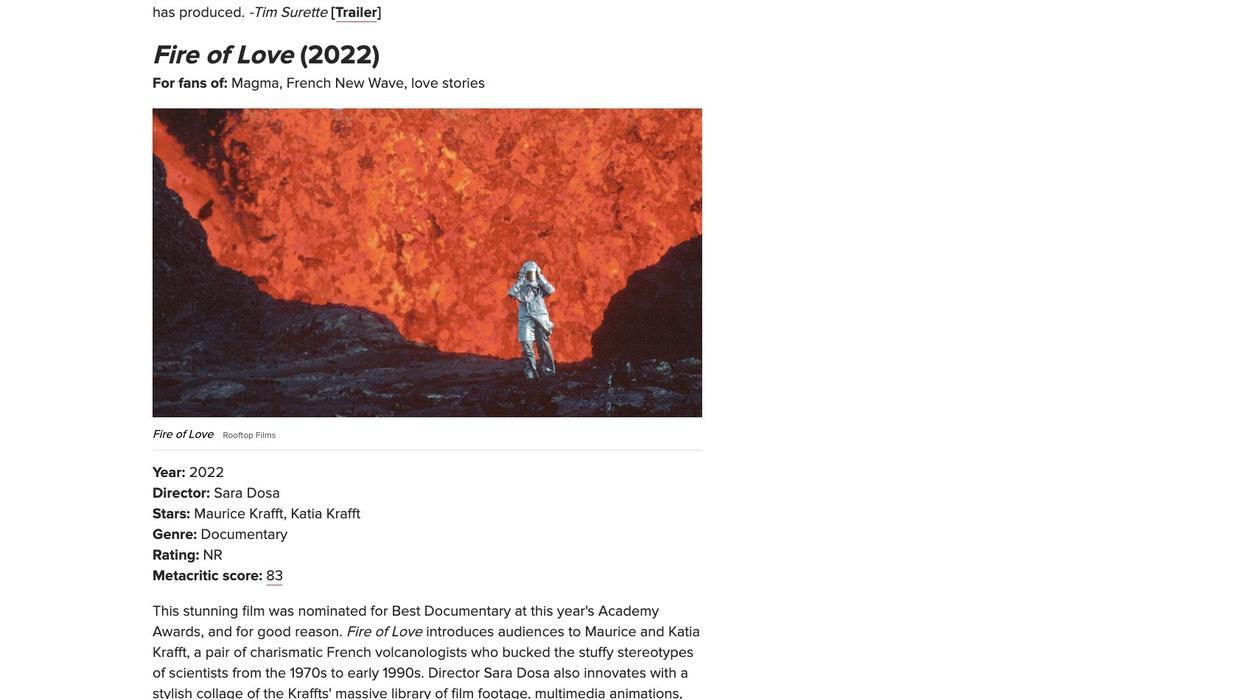 Task type: describe. For each thing, give the bounding box(es) containing it.
film inside introduces audiences to maurice and katia krafft, a pair of charismatic french volcanologists who bucked the stuffy stereotypes of scientists from the 1970s to early 1990s. director sara dosa also innovates with a stylish collage of the kraffts' massive library of film footage, multimedia animatio
[[452, 685, 474, 699]]

of down director
[[435, 685, 448, 699]]

krafft, inside introduces audiences to maurice and katia krafft, a pair of charismatic french volcanologists who bucked the stuffy stereotypes of scientists from the 1970s to early 1990s. director sara dosa also innovates with a stylish collage of the kraffts' massive library of film footage, multimedia animatio
[[153, 644, 190, 661]]

0 vertical spatial fire of love
[[153, 427, 213, 442]]

french inside fire of love (2022) for fans of: magma, french new wave, love stories
[[287, 74, 331, 92]]

innovates
[[584, 664, 647, 682]]

maurice inside introduces audiences to maurice and katia krafft, a pair of charismatic french volcanologists who bucked the stuffy stereotypes of scientists from the 1970s to early 1990s. director sara dosa also innovates with a stylish collage of the kraffts' massive library of film footage, multimedia animatio
[[585, 623, 637, 641]]

stunning
[[183, 602, 239, 620]]

stylish
[[153, 685, 193, 699]]

wave,
[[369, 74, 408, 92]]

this
[[153, 602, 179, 620]]

83
[[266, 567, 283, 585]]

krafft
[[326, 505, 361, 523]]

this
[[531, 602, 554, 620]]

dosa inside introduces audiences to maurice and katia krafft, a pair of charismatic french volcanologists who bucked the stuffy stereotypes of scientists from the 1970s to early 1990s. director sara dosa also innovates with a stylish collage of the kraffts' massive library of film footage, multimedia animatio
[[517, 664, 550, 682]]

who
[[471, 644, 499, 661]]

year:
[[153, 464, 185, 482]]

1990s.
[[383, 664, 425, 682]]

early
[[348, 664, 379, 682]]

stars:
[[153, 505, 190, 523]]

fire inside fire of love (2022) for fans of: magma, french new wave, love stories
[[153, 39, 199, 71]]

1 vertical spatial the
[[266, 664, 286, 682]]

katia inside introduces audiences to maurice and katia krafft, a pair of charismatic french volcanologists who bucked the stuffy stereotypes of scientists from the 1970s to early 1990s. director sara dosa also innovates with a stylish collage of the kraffts' massive library of film footage, multimedia animatio
[[669, 623, 701, 641]]

fire of love link
[[153, 39, 293, 71]]

collage
[[196, 685, 243, 699]]

rating:
[[153, 546, 199, 564]]

kraffts'
[[288, 685, 332, 699]]

director
[[428, 664, 480, 682]]

sara inside introduces audiences to maurice and katia krafft, a pair of charismatic french volcanologists who bucked the stuffy stereotypes of scientists from the 1970s to early 1990s. director sara dosa also innovates with a stylish collage of the kraffts' massive library of film footage, multimedia animatio
[[484, 664, 513, 682]]

volcanologists
[[375, 644, 468, 661]]

stuffy
[[579, 644, 614, 661]]

surette
[[281, 3, 328, 21]]

with
[[650, 664, 677, 682]]

films
[[256, 430, 276, 440]]

1 vertical spatial fire
[[153, 427, 172, 442]]

bucked
[[503, 644, 551, 661]]

fire of love image
[[153, 108, 703, 417]]

and inside introduces audiences to maurice and katia krafft, a pair of charismatic french volcanologists who bucked the stuffy stereotypes of scientists from the 1970s to early 1990s. director sara dosa also innovates with a stylish collage of the kraffts' massive library of film footage, multimedia animatio
[[641, 623, 665, 641]]

rooftop films
[[223, 430, 276, 440]]

0 horizontal spatial love
[[188, 427, 213, 442]]

introduces audiences to maurice and katia krafft, a pair of charismatic french volcanologists who bucked the stuffy stereotypes of scientists from the 1970s to early 1990s. director sara dosa also innovates with a stylish collage of the kraffts' massive library of film footage, multimedia animatio
[[153, 623, 701, 699]]

of inside fire of love (2022) for fans of: magma, french new wave, love stories
[[206, 39, 229, 71]]

-tim surette [ trailer ]
[[249, 3, 385, 21]]

krafft, inside year: 2022 director: sara dosa stars: maurice krafft, katia krafft genre: documentary rating: nr metacritic score: 83
[[249, 505, 287, 523]]

library
[[392, 685, 431, 699]]

best
[[392, 602, 421, 620]]

multimedia
[[535, 685, 606, 699]]

1 vertical spatial a
[[681, 664, 689, 682]]

at
[[515, 602, 527, 620]]

0 vertical spatial a
[[194, 644, 202, 661]]

-
[[249, 3, 253, 21]]

from
[[232, 664, 262, 682]]

this stunning film was nominated for best documentary at this year's academy awards, and for good reason.
[[153, 602, 659, 641]]

awards,
[[153, 623, 204, 641]]

director:
[[153, 484, 210, 502]]

metacritic
[[153, 567, 219, 585]]

for
[[153, 74, 175, 92]]

2 vertical spatial fire
[[347, 623, 371, 641]]

documentary inside year: 2022 director: sara dosa stars: maurice krafft, katia krafft genre: documentary rating: nr metacritic score: 83
[[201, 526, 288, 543]]



Task type: locate. For each thing, give the bounding box(es) containing it.
maurice up stuffy
[[585, 623, 637, 641]]

also
[[554, 664, 580, 682]]

for left good
[[236, 623, 254, 641]]

2 vertical spatial love
[[391, 623, 423, 641]]

the up also
[[555, 644, 575, 661]]

of
[[206, 39, 229, 71], [175, 427, 185, 442], [375, 623, 388, 641], [234, 644, 246, 661], [153, 664, 165, 682], [247, 685, 260, 699], [435, 685, 448, 699]]

to left early
[[331, 664, 344, 682]]

1 vertical spatial documentary
[[425, 602, 511, 620]]

stereotypes
[[618, 644, 694, 661]]

fans
[[179, 74, 207, 92]]

0 vertical spatial fire
[[153, 39, 199, 71]]

a left pair on the bottom
[[194, 644, 202, 661]]

katia left krafft
[[291, 505, 323, 523]]

1 vertical spatial maurice
[[585, 623, 637, 641]]

of up of:
[[206, 39, 229, 71]]

fire up year:
[[153, 427, 172, 442]]

documentary
[[201, 526, 288, 543], [425, 602, 511, 620]]

sara down 2022
[[214, 484, 243, 502]]

documentary inside this stunning film was nominated for best documentary at this year's academy awards, and for good reason.
[[425, 602, 511, 620]]

1 horizontal spatial a
[[681, 664, 689, 682]]

1970s
[[290, 664, 327, 682]]

dosa inside year: 2022 director: sara dosa stars: maurice krafft, katia krafft genre: documentary rating: nr metacritic score: 83
[[247, 484, 280, 502]]

0 horizontal spatial and
[[208, 623, 232, 641]]

of:
[[211, 74, 228, 92]]

of up from
[[234, 644, 246, 661]]

of up stylish
[[153, 664, 165, 682]]

0 vertical spatial katia
[[291, 505, 323, 523]]

1 horizontal spatial documentary
[[425, 602, 511, 620]]

2 vertical spatial the
[[264, 685, 284, 699]]

to
[[569, 623, 581, 641], [331, 664, 344, 682]]

sara inside year: 2022 director: sara dosa stars: maurice krafft, katia krafft genre: documentary rating: nr metacritic score: 83
[[214, 484, 243, 502]]

1 horizontal spatial maurice
[[585, 623, 637, 641]]

krafft, down awards,
[[153, 644, 190, 661]]

new
[[335, 74, 365, 92]]

0 vertical spatial film
[[242, 602, 265, 620]]

0 vertical spatial love
[[236, 39, 293, 71]]

introduces
[[426, 623, 495, 641]]

and up the stereotypes
[[641, 623, 665, 641]]

1 vertical spatial french
[[327, 644, 372, 661]]

0 horizontal spatial for
[[236, 623, 254, 641]]

1 vertical spatial love
[[188, 427, 213, 442]]

1 horizontal spatial katia
[[669, 623, 701, 641]]

1 horizontal spatial sara
[[484, 664, 513, 682]]

nr
[[203, 546, 223, 564]]

1 horizontal spatial krafft,
[[249, 505, 287, 523]]

french left new
[[287, 74, 331, 92]]

1 vertical spatial fire of love
[[347, 623, 423, 641]]

maurice inside year: 2022 director: sara dosa stars: maurice krafft, katia krafft genre: documentary rating: nr metacritic score: 83
[[194, 505, 246, 523]]

1 and from the left
[[208, 623, 232, 641]]

reason.
[[295, 623, 343, 641]]

massive
[[336, 685, 388, 699]]

fire of love down best
[[347, 623, 423, 641]]

fire of love (2022) for fans of: magma, french new wave, love stories
[[153, 39, 485, 92]]

trailer link
[[335, 3, 377, 21]]

1 horizontal spatial love
[[236, 39, 293, 71]]

of up early
[[375, 623, 388, 641]]

1 horizontal spatial for
[[371, 602, 388, 620]]

fire
[[153, 39, 199, 71], [153, 427, 172, 442], [347, 623, 371, 641]]

dosa down films
[[247, 484, 280, 502]]

2022
[[189, 464, 224, 482]]

dosa
[[247, 484, 280, 502], [517, 664, 550, 682]]

1 vertical spatial for
[[236, 623, 254, 641]]

magma,
[[232, 74, 283, 92]]

1 horizontal spatial film
[[452, 685, 474, 699]]

0 horizontal spatial maurice
[[194, 505, 246, 523]]

fire of love
[[153, 427, 213, 442], [347, 623, 423, 641]]

nominated
[[298, 602, 367, 620]]

film left 'was'
[[242, 602, 265, 620]]

of down from
[[247, 685, 260, 699]]

0 horizontal spatial krafft,
[[153, 644, 190, 661]]

[
[[331, 3, 335, 21]]

year's
[[557, 602, 595, 620]]

katia inside year: 2022 director: sara dosa stars: maurice krafft, katia krafft genre: documentary rating: nr metacritic score: 83
[[291, 505, 323, 523]]

0 horizontal spatial sara
[[214, 484, 243, 502]]

1 vertical spatial katia
[[669, 623, 701, 641]]

0 vertical spatial for
[[371, 602, 388, 620]]

charismatic
[[250, 644, 323, 661]]

love inside fire of love (2022) for fans of: magma, french new wave, love stories
[[236, 39, 293, 71]]

academy
[[599, 602, 659, 620]]

tim
[[253, 3, 277, 21]]

film inside this stunning film was nominated for best documentary at this year's academy awards, and for good reason.
[[242, 602, 265, 620]]

1 vertical spatial krafft,
[[153, 644, 190, 661]]

krafft,
[[249, 505, 287, 523], [153, 644, 190, 661]]

]
[[377, 3, 381, 21]]

of up year:
[[175, 427, 185, 442]]

love
[[411, 74, 439, 92]]

for
[[371, 602, 388, 620], [236, 623, 254, 641]]

0 horizontal spatial to
[[331, 664, 344, 682]]

the down charismatic
[[266, 664, 286, 682]]

0 horizontal spatial documentary
[[201, 526, 288, 543]]

katia
[[291, 505, 323, 523], [669, 623, 701, 641]]

1 horizontal spatial and
[[641, 623, 665, 641]]

love up the magma,
[[236, 39, 293, 71]]

0 vertical spatial french
[[287, 74, 331, 92]]

footage,
[[478, 685, 531, 699]]

good
[[257, 623, 291, 641]]

sara
[[214, 484, 243, 502], [484, 664, 513, 682]]

and
[[208, 623, 232, 641], [641, 623, 665, 641]]

0 horizontal spatial film
[[242, 602, 265, 620]]

0 horizontal spatial dosa
[[247, 484, 280, 502]]

1 vertical spatial dosa
[[517, 664, 550, 682]]

katia up the stereotypes
[[669, 623, 701, 641]]

score:
[[223, 567, 263, 585]]

0 horizontal spatial katia
[[291, 505, 323, 523]]

love down best
[[391, 623, 423, 641]]

fire up for
[[153, 39, 199, 71]]

stories
[[442, 74, 485, 92]]

0 horizontal spatial fire of love
[[153, 427, 213, 442]]

audiences
[[498, 623, 565, 641]]

documentary up nr
[[201, 526, 288, 543]]

pair
[[206, 644, 230, 661]]

the
[[555, 644, 575, 661], [266, 664, 286, 682], [264, 685, 284, 699]]

sara up footage,
[[484, 664, 513, 682]]

fire down nominated
[[347, 623, 371, 641]]

to down the year's
[[569, 623, 581, 641]]

krafft, up 83 link at the bottom left
[[249, 505, 287, 523]]

0 vertical spatial sara
[[214, 484, 243, 502]]

film
[[242, 602, 265, 620], [452, 685, 474, 699]]

was
[[269, 602, 294, 620]]

french up early
[[327, 644, 372, 661]]

french inside introduces audiences to maurice and katia krafft, a pair of charismatic french volcanologists who bucked the stuffy stereotypes of scientists from the 1970s to early 1990s. director sara dosa also innovates with a stylish collage of the kraffts' massive library of film footage, multimedia animatio
[[327, 644, 372, 661]]

0 vertical spatial krafft,
[[249, 505, 287, 523]]

a
[[194, 644, 202, 661], [681, 664, 689, 682]]

1 horizontal spatial to
[[569, 623, 581, 641]]

a right with
[[681, 664, 689, 682]]

and up pair on the bottom
[[208, 623, 232, 641]]

year: 2022 director: sara dosa stars: maurice krafft, katia krafft genre: documentary rating: nr metacritic score: 83
[[153, 464, 361, 585]]

0 vertical spatial to
[[569, 623, 581, 641]]

1 vertical spatial sara
[[484, 664, 513, 682]]

2 horizontal spatial love
[[391, 623, 423, 641]]

genre:
[[153, 526, 197, 543]]

1 vertical spatial film
[[452, 685, 474, 699]]

0 vertical spatial maurice
[[194, 505, 246, 523]]

trailer
[[335, 3, 377, 21]]

rooftop
[[223, 430, 254, 440]]

love left rooftop
[[188, 427, 213, 442]]

love
[[236, 39, 293, 71], [188, 427, 213, 442], [391, 623, 423, 641]]

documentary up the introduces at the left bottom
[[425, 602, 511, 620]]

1 vertical spatial to
[[331, 664, 344, 682]]

french
[[287, 74, 331, 92], [327, 644, 372, 661]]

0 vertical spatial documentary
[[201, 526, 288, 543]]

(2022)
[[300, 39, 380, 71]]

1 horizontal spatial fire of love
[[347, 623, 423, 641]]

film down director
[[452, 685, 474, 699]]

the left kraffts'
[[264, 685, 284, 699]]

0 horizontal spatial a
[[194, 644, 202, 661]]

dosa down bucked
[[517, 664, 550, 682]]

0 vertical spatial the
[[555, 644, 575, 661]]

scientists
[[169, 664, 229, 682]]

fire of love up year:
[[153, 427, 213, 442]]

1 horizontal spatial dosa
[[517, 664, 550, 682]]

maurice up nr
[[194, 505, 246, 523]]

for left best
[[371, 602, 388, 620]]

0 vertical spatial dosa
[[247, 484, 280, 502]]

83 link
[[266, 567, 283, 585]]

maurice
[[194, 505, 246, 523], [585, 623, 637, 641]]

2 and from the left
[[641, 623, 665, 641]]

and inside this stunning film was nominated for best documentary at this year's academy awards, and for good reason.
[[208, 623, 232, 641]]



Task type: vqa. For each thing, say whether or not it's contained in the screenshot.
the Search TV Shows and Movies... text box
no



